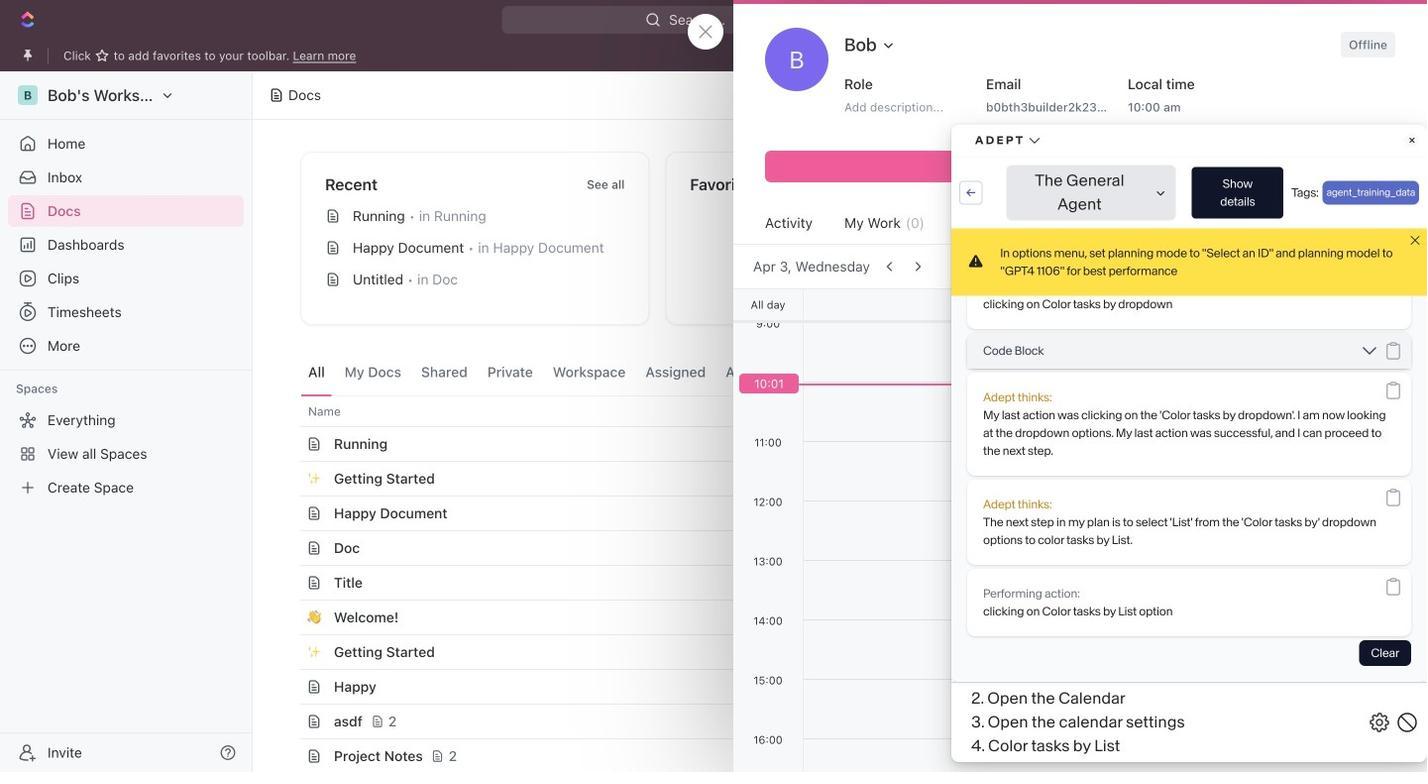 Task type: describe. For each thing, give the bounding box(es) containing it.
1 row from the top
[[279, 396, 1380, 427]]

3 row from the top
[[279, 461, 1380, 497]]

8 row from the top
[[279, 635, 1380, 670]]

10 row from the top
[[279, 704, 1380, 740]]

checked image
[[1378, 417, 1392, 431]]

no favorited docs image
[[801, 197, 880, 276]]

tree inside sidebar navigation
[[8, 405, 244, 504]]



Task type: vqa. For each thing, say whether or not it's contained in the screenshot.
Onboarding checklist button Icon
no



Task type: locate. For each thing, give the bounding box(es) containing it.
tab list
[[300, 349, 792, 396]]

row
[[279, 396, 1380, 427], [279, 426, 1380, 462], [279, 461, 1380, 497], [279, 496, 1380, 531], [279, 530, 1380, 566], [279, 565, 1380, 601], [279, 600, 1380, 636], [279, 635, 1380, 670], [279, 669, 1380, 705], [279, 704, 1380, 740], [279, 739, 1380, 772]]

11 row from the top
[[279, 739, 1380, 772]]

5 row from the top
[[279, 530, 1380, 566]]

sidebar navigation
[[0, 71, 253, 772]]

2 row from the top
[[279, 426, 1380, 462]]

cell
[[279, 427, 300, 461], [279, 462, 300, 496], [279, 497, 300, 530], [279, 531, 300, 565], [279, 566, 300, 600], [1187, 566, 1346, 600], [1346, 566, 1380, 600], [279, 601, 300, 635], [279, 636, 300, 669], [1028, 636, 1187, 669], [1187, 636, 1346, 669], [279, 670, 300, 704], [279, 705, 300, 739], [1187, 705, 1346, 739], [279, 740, 300, 772]]

6 row from the top
[[279, 565, 1380, 601]]

column header
[[279, 396, 300, 427]]

7 row from the top
[[279, 600, 1380, 636]]

tree
[[8, 405, 244, 504]]

4 row from the top
[[279, 496, 1380, 531]]

table
[[279, 396, 1380, 772]]

9 row from the top
[[279, 669, 1380, 705]]

checked element
[[1378, 417, 1392, 431]]



